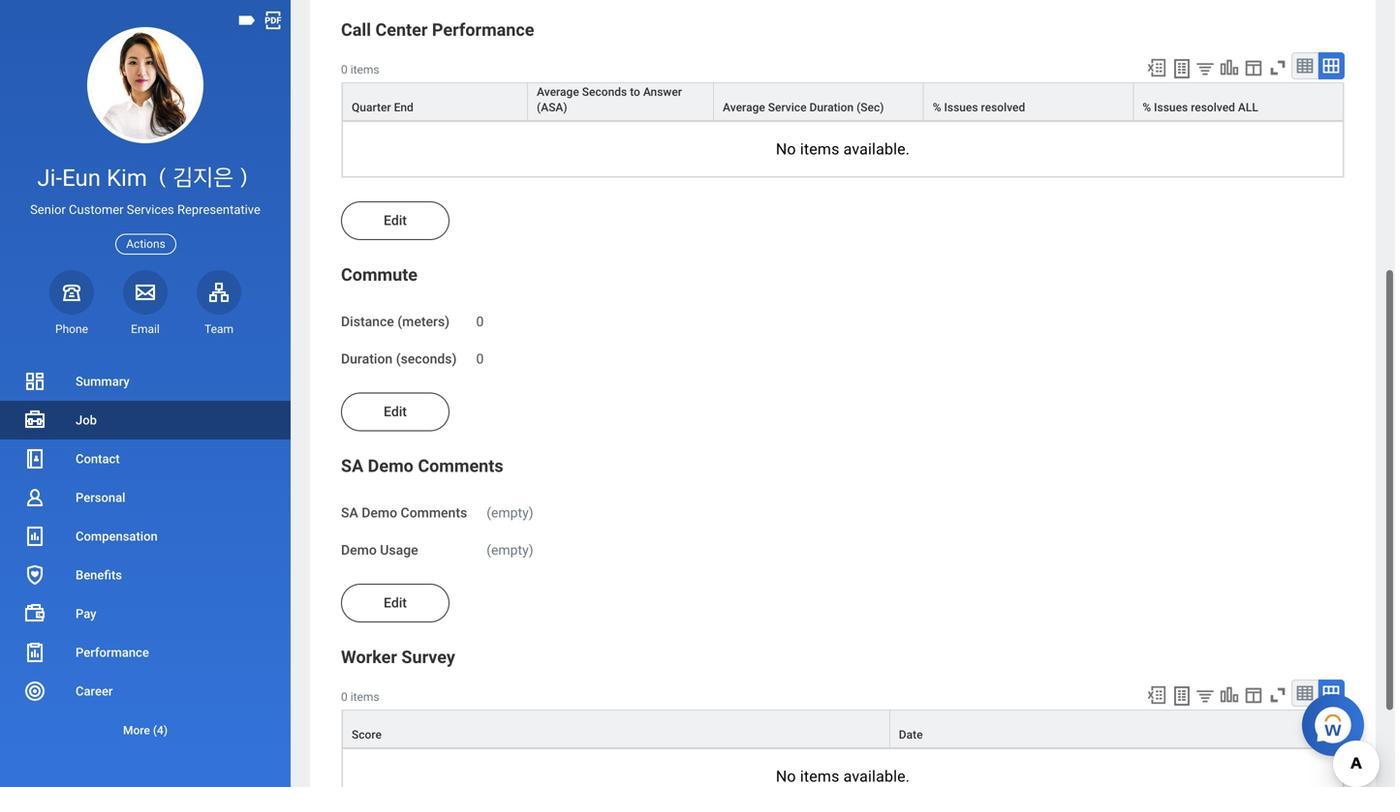 Task type: locate. For each thing, give the bounding box(es) containing it.
2 row from the top
[[342, 710, 1344, 749]]

1 vertical spatial sa
[[341, 505, 358, 521]]

sa demo comments group
[[341, 455, 1345, 561]]

% issues resolved button
[[924, 83, 1133, 120]]

summary link
[[0, 362, 291, 401]]

1 vertical spatial performance
[[76, 646, 149, 660]]

0 vertical spatial available.
[[843, 140, 910, 158]]

performance up career
[[76, 646, 149, 660]]

select to filter grid data image right export to worksheets image on the bottom right
[[1195, 686, 1216, 706]]

duration left (sec)
[[809, 101, 854, 114]]

personal image
[[23, 486, 47, 510]]

0 down call
[[341, 63, 348, 76]]

1 vertical spatial row
[[342, 710, 1344, 749]]

0 items inside call center performance group
[[341, 63, 379, 76]]

0 items
[[341, 63, 379, 76], [341, 691, 379, 704]]

1 horizontal spatial %
[[1143, 101, 1151, 114]]

1 % from the left
[[933, 101, 941, 114]]

no items available. for worker survey
[[776, 768, 910, 786]]

2 vertical spatial demo
[[341, 543, 377, 559]]

select to filter grid data image for worker survey
[[1195, 686, 1216, 706]]

comments
[[418, 456, 503, 477], [401, 505, 467, 521]]

demo left 'usage'
[[341, 543, 377, 559]]

contact image
[[23, 448, 47, 471]]

available.
[[843, 140, 910, 158], [843, 768, 910, 786]]

2 select to filter grid data image from the top
[[1195, 686, 1216, 706]]

end
[[394, 101, 414, 114]]

quarter end button
[[343, 83, 527, 120]]

benefits image
[[23, 564, 47, 587]]

2 0 items from the top
[[341, 691, 379, 704]]

seconds
[[582, 85, 627, 99]]

1 horizontal spatial resolved
[[1191, 101, 1235, 114]]

0 vertical spatial expand table image
[[1322, 56, 1341, 75]]

available. down (sec)
[[843, 140, 910, 158]]

0 horizontal spatial resolved
[[981, 101, 1025, 114]]

1 row from the top
[[342, 82, 1344, 121]]

1 no items available. from the top
[[776, 140, 910, 158]]

0 vertical spatial performance
[[432, 20, 534, 40]]

summary image
[[23, 370, 47, 393]]

edit down 'usage'
[[384, 595, 407, 611]]

% right (sec)
[[933, 101, 941, 114]]

worker survey group
[[341, 646, 1345, 788]]

1 vertical spatial no items available.
[[776, 768, 910, 786]]

1 available. from the top
[[843, 140, 910, 158]]

customer
[[69, 203, 124, 217]]

issues right (sec)
[[944, 101, 978, 114]]

no items available. inside worker survey group
[[776, 768, 910, 786]]

0 vertical spatial no
[[776, 140, 796, 158]]

1 vertical spatial edit
[[384, 404, 407, 420]]

performance
[[432, 20, 534, 40], [76, 646, 149, 660]]

1 resolved from the left
[[981, 101, 1025, 114]]

1 vertical spatial average
[[723, 101, 765, 114]]

fullscreen image
[[1267, 685, 1289, 706]]

2 no from the top
[[776, 768, 796, 786]]

expand table image for call center performance
[[1322, 56, 1341, 75]]

(empty)
[[487, 505, 533, 521], [487, 543, 533, 559]]

1 vertical spatial edit button
[[341, 393, 450, 432]]

edit up commute button
[[384, 213, 407, 229]]

average service duration (sec) button
[[714, 83, 923, 120]]

list
[[0, 362, 291, 750]]

distance
[[341, 314, 394, 330]]

call center performance group
[[341, 18, 1345, 178]]

export to worksheets image
[[1170, 685, 1194, 708]]

0 vertical spatial average
[[537, 85, 579, 99]]

2 edit from the top
[[384, 404, 407, 420]]

% inside % issues resolved all popup button
[[1143, 101, 1151, 114]]

issues
[[944, 101, 978, 114], [1154, 101, 1188, 114]]

phone image
[[58, 281, 85, 304]]

1 (empty) from the top
[[487, 505, 533, 521]]

export to excel image
[[1146, 57, 1167, 78]]

0 vertical spatial sa
[[341, 456, 363, 477]]

view worker - expand/collapse chart image right export to worksheets image on the bottom right
[[1219, 685, 1240, 706]]

more (4)
[[123, 724, 168, 738]]

ji-
[[37, 164, 62, 192]]

1 issues from the left
[[944, 101, 978, 114]]

demo up demo usage
[[362, 505, 397, 521]]

issues down export to worksheets icon
[[1154, 101, 1188, 114]]

click to view/edit grid preferences image inside call center performance group
[[1243, 57, 1264, 78]]

row inside worker survey group
[[342, 710, 1344, 749]]

0 vertical spatial duration
[[809, 101, 854, 114]]

duration down distance
[[341, 351, 393, 367]]

average inside popup button
[[723, 101, 765, 114]]

no
[[776, 140, 796, 158], [776, 768, 796, 786]]

click to view/edit grid preferences image inside worker survey group
[[1243, 685, 1264, 706]]

job
[[76, 413, 97, 428]]

1 horizontal spatial duration
[[809, 101, 854, 114]]

% down export to excel image
[[1143, 101, 1151, 114]]

export to worksheets image
[[1170, 57, 1194, 80]]

no items available. for call center performance
[[776, 140, 910, 158]]

call
[[341, 20, 371, 40]]

1 toolbar from the top
[[1137, 52, 1345, 82]]

actions button
[[115, 234, 176, 255]]

demo
[[368, 456, 414, 477], [362, 505, 397, 521], [341, 543, 377, 559]]

list containing summary
[[0, 362, 291, 750]]

pay
[[76, 607, 96, 622]]

1 vertical spatial duration
[[341, 351, 393, 367]]

0 vertical spatial toolbar
[[1137, 52, 1345, 82]]

1 no from the top
[[776, 140, 796, 158]]

0 items for call
[[341, 63, 379, 76]]

row inside call center performance group
[[342, 82, 1344, 121]]

1 vertical spatial no
[[776, 768, 796, 786]]

2 issues from the left
[[1154, 101, 1188, 114]]

issues inside % issues resolved popup button
[[944, 101, 978, 114]]

1 edit button from the top
[[341, 201, 450, 240]]

% inside % issues resolved popup button
[[933, 101, 941, 114]]

0 up duration (seconds) element
[[476, 314, 484, 330]]

0 vertical spatial (empty)
[[487, 505, 533, 521]]

1 horizontal spatial performance
[[432, 20, 534, 40]]

2 vertical spatial edit button
[[341, 584, 450, 623]]

pay image
[[23, 603, 47, 626]]

0
[[341, 63, 348, 76], [476, 314, 484, 330], [476, 351, 484, 367], [341, 691, 348, 704]]

issues for % issues resolved all
[[1154, 101, 1188, 114]]

2 click to view/edit grid preferences image from the top
[[1243, 685, 1264, 706]]

2 % from the left
[[1143, 101, 1151, 114]]

2 no items available. from the top
[[776, 768, 910, 786]]

available. inside call center performance group
[[843, 140, 910, 158]]

resolved for % issues resolved all
[[1191, 101, 1235, 114]]

edit button up commute button
[[341, 201, 450, 240]]

0 horizontal spatial %
[[933, 101, 941, 114]]

sa demo comments
[[341, 456, 503, 477], [341, 505, 467, 521]]

0 vertical spatial select to filter grid data image
[[1195, 58, 1216, 78]]

row
[[342, 82, 1344, 121], [342, 710, 1344, 749]]

available. for worker survey
[[843, 768, 910, 786]]

view worker - expand/collapse chart image
[[1219, 57, 1240, 78], [1219, 685, 1240, 706]]

items
[[350, 63, 379, 76], [800, 140, 839, 158], [350, 691, 379, 704], [800, 768, 839, 786]]

toolbar
[[1137, 52, 1345, 82], [1137, 680, 1345, 710]]

expand table image
[[1322, 56, 1341, 75], [1322, 684, 1341, 703]]

expand table image right table icon
[[1322, 56, 1341, 75]]

1 edit from the top
[[384, 213, 407, 229]]

email ji-eun kim （김지은） element
[[123, 322, 168, 337]]

edit button
[[341, 201, 450, 240], [341, 393, 450, 432], [341, 584, 450, 623]]

%
[[933, 101, 941, 114], [1143, 101, 1151, 114]]

contact
[[76, 452, 120, 466]]

1 vertical spatial click to view/edit grid preferences image
[[1243, 685, 1264, 706]]

available. inside worker survey group
[[843, 768, 910, 786]]

1 click to view/edit grid preferences image from the top
[[1243, 57, 1264, 78]]

3 edit from the top
[[384, 595, 407, 611]]

1 vertical spatial sa demo comments
[[341, 505, 467, 521]]

edit for second edit button from the top of the page
[[384, 404, 407, 420]]

available. for call center performance
[[843, 140, 910, 158]]

senior customer services representative
[[30, 203, 261, 217]]

no items available. down (sec)
[[776, 140, 910, 158]]

0 vertical spatial click to view/edit grid preferences image
[[1243, 57, 1264, 78]]

2 (empty) from the top
[[487, 543, 533, 559]]

1 vertical spatial available.
[[843, 768, 910, 786]]

0 vertical spatial edit
[[384, 213, 407, 229]]

0 horizontal spatial duration
[[341, 351, 393, 367]]

select to filter grid data image
[[1195, 58, 1216, 78], [1195, 686, 1216, 706]]

no items available.
[[776, 140, 910, 158], [776, 768, 910, 786]]

demo up 'usage'
[[368, 456, 414, 477]]

2 edit button from the top
[[341, 393, 450, 432]]

compensation link
[[0, 517, 291, 556]]

0 vertical spatial edit button
[[341, 201, 450, 240]]

2 resolved from the left
[[1191, 101, 1235, 114]]

2 vertical spatial edit
[[384, 595, 407, 611]]

compensation image
[[23, 525, 47, 548]]

average service duration (sec)
[[723, 101, 884, 114]]

average left the service
[[723, 101, 765, 114]]

average inside average seconds to answer (asa)
[[537, 85, 579, 99]]

no for worker survey
[[776, 768, 796, 786]]

average up '(asa)'
[[537, 85, 579, 99]]

average
[[537, 85, 579, 99], [723, 101, 765, 114]]

1 0 items from the top
[[341, 63, 379, 76]]

team link
[[197, 270, 241, 337]]

navigation pane region
[[0, 0, 291, 788]]

0 vertical spatial row
[[342, 82, 1344, 121]]

no items available. down date
[[776, 768, 910, 786]]

no inside call center performance group
[[776, 140, 796, 158]]

performance image
[[23, 641, 47, 665]]

toolbar inside worker survey group
[[1137, 680, 1345, 710]]

duration inside popup button
[[809, 101, 854, 114]]

expand table image right table image
[[1322, 684, 1341, 703]]

click to view/edit grid preferences image left fullscreen image
[[1243, 57, 1264, 78]]

0 items for worker
[[341, 691, 379, 704]]

available. down date
[[843, 768, 910, 786]]

distance (meters) element
[[476, 302, 484, 331]]

tag image
[[236, 10, 258, 31]]

edit for third edit button
[[384, 595, 407, 611]]

select to filter grid data image right export to worksheets icon
[[1195, 58, 1216, 78]]

quarter
[[352, 101, 391, 114]]

0 horizontal spatial average
[[537, 85, 579, 99]]

0 items inside worker survey group
[[341, 691, 379, 704]]

2 available. from the top
[[843, 768, 910, 786]]

performance right center
[[432, 20, 534, 40]]

row containing score
[[342, 710, 1344, 749]]

1 expand table image from the top
[[1322, 56, 1341, 75]]

1 horizontal spatial issues
[[1154, 101, 1188, 114]]

to
[[630, 85, 640, 99]]

(empty) for sa demo comments
[[487, 505, 533, 521]]

pay link
[[0, 595, 291, 634]]

date
[[899, 729, 923, 742]]

1 horizontal spatial average
[[723, 101, 765, 114]]

edit
[[384, 213, 407, 229], [384, 404, 407, 420], [384, 595, 407, 611]]

edit button down the duration (seconds) at top
[[341, 393, 450, 432]]

sa demo comments button
[[341, 456, 503, 477]]

resolved
[[981, 101, 1025, 114], [1191, 101, 1235, 114]]

view worker - expand/collapse chart image up % issues resolved all popup button
[[1219, 57, 1240, 78]]

(4)
[[153, 724, 168, 738]]

view worker - expand/collapse chart image for worker survey
[[1219, 685, 1240, 706]]

0 items up score
[[341, 691, 379, 704]]

3 edit button from the top
[[341, 584, 450, 623]]

1 vertical spatial 0 items
[[341, 691, 379, 704]]

% issues resolved all button
[[1134, 83, 1343, 120]]

click to view/edit grid preferences image left fullscreen icon at the bottom of page
[[1243, 685, 1264, 706]]

1 vertical spatial expand table image
[[1322, 684, 1341, 703]]

0 items up quarter at the top left of the page
[[341, 63, 379, 76]]

0 horizontal spatial issues
[[944, 101, 978, 114]]

2 view worker - expand/collapse chart image from the top
[[1219, 685, 1240, 706]]

call center performance button
[[341, 20, 534, 40]]

edit down the duration (seconds) at top
[[384, 404, 407, 420]]

toolbar inside call center performance group
[[1137, 52, 1345, 82]]

issues inside % issues resolved all popup button
[[1154, 101, 1188, 114]]

1 vertical spatial select to filter grid data image
[[1195, 686, 1216, 706]]

0 vertical spatial no items available.
[[776, 140, 910, 158]]

sa
[[341, 456, 363, 477], [341, 505, 358, 521]]

view printable version (pdf) image
[[263, 10, 284, 31]]

2 expand table image from the top
[[1322, 684, 1341, 703]]

1 vertical spatial toolbar
[[1137, 680, 1345, 710]]

% for % issues resolved
[[933, 101, 941, 114]]

2 toolbar from the top
[[1137, 680, 1345, 710]]

no inside worker survey group
[[776, 768, 796, 786]]

0 horizontal spatial performance
[[76, 646, 149, 660]]

score
[[352, 729, 382, 742]]

average seconds to answer (asa)
[[537, 85, 682, 114]]

0 vertical spatial sa demo comments
[[341, 456, 503, 477]]

no items available. inside call center performance group
[[776, 140, 910, 158]]

duration inside commute "group"
[[341, 351, 393, 367]]

quarter end
[[352, 101, 414, 114]]

edit button down 'usage'
[[341, 584, 450, 623]]

benefits
[[76, 568, 122, 583]]

duration
[[809, 101, 854, 114], [341, 351, 393, 367]]

click to view/edit grid preferences image
[[1243, 57, 1264, 78], [1243, 685, 1264, 706]]

row containing average seconds to answer (asa)
[[342, 82, 1344, 121]]

worker
[[341, 648, 397, 668]]

benefits link
[[0, 556, 291, 595]]

1 vertical spatial view worker - expand/collapse chart image
[[1219, 685, 1240, 706]]

1 vertical spatial (empty)
[[487, 543, 533, 559]]

0 vertical spatial demo
[[368, 456, 414, 477]]

0 down the 'worker'
[[341, 691, 348, 704]]

0 vertical spatial 0 items
[[341, 63, 379, 76]]

0 vertical spatial view worker - expand/collapse chart image
[[1219, 57, 1240, 78]]

performance inside group
[[432, 20, 534, 40]]

1 view worker - expand/collapse chart image from the top
[[1219, 57, 1240, 78]]

call center performance
[[341, 20, 534, 40]]

performance link
[[0, 634, 291, 672]]

(seconds)
[[396, 351, 457, 367]]

1 select to filter grid data image from the top
[[1195, 58, 1216, 78]]

1 vertical spatial comments
[[401, 505, 467, 521]]



Task type: vqa. For each thing, say whether or not it's contained in the screenshot.
the Export to Excel icon corresponding to Call Center Performance
yes



Task type: describe. For each thing, give the bounding box(es) containing it.
2 sa demo comments from the top
[[341, 505, 467, 521]]

kim
[[107, 164, 147, 192]]

senior
[[30, 203, 66, 217]]

average seconds to answer (asa) button
[[528, 83, 713, 120]]

row for call center performance
[[342, 82, 1344, 121]]

phone ji-eun kim （김지은） element
[[49, 322, 94, 337]]

more (4) button
[[0, 719, 291, 743]]

1 vertical spatial demo
[[362, 505, 397, 521]]

average for average seconds to answer (asa)
[[537, 85, 579, 99]]

issues for % issues resolved
[[944, 101, 978, 114]]

expand table image for worker survey
[[1322, 684, 1341, 703]]

email button
[[123, 270, 168, 337]]

job link
[[0, 401, 291, 440]]

0 vertical spatial comments
[[418, 456, 503, 477]]

0 down distance (meters) element
[[476, 351, 484, 367]]

usage
[[380, 543, 418, 559]]

row for worker survey
[[342, 710, 1344, 749]]

export to excel image
[[1146, 685, 1167, 706]]

demo usage
[[341, 543, 418, 559]]

survey
[[402, 648, 455, 668]]

contact link
[[0, 440, 291, 479]]

(sec)
[[857, 101, 884, 114]]

% for % issues resolved all
[[1143, 101, 1151, 114]]

services
[[127, 203, 174, 217]]

1 sa from the top
[[341, 456, 363, 477]]

average for average service duration (sec)
[[723, 101, 765, 114]]

% issues resolved all
[[1143, 101, 1258, 114]]

phone button
[[49, 270, 94, 337]]

0 inside call center performance group
[[341, 63, 348, 76]]

commute group
[[341, 263, 1345, 370]]

toolbar for worker survey
[[1137, 680, 1345, 710]]

all
[[1238, 101, 1258, 114]]

worker survey button
[[341, 648, 455, 668]]

click to view/edit grid preferences image for call center performance
[[1243, 57, 1264, 78]]

team ji-eun kim （김지은） element
[[197, 322, 241, 337]]

select to filter grid data image for call center performance
[[1195, 58, 1216, 78]]

date button
[[890, 711, 1343, 748]]

career
[[76, 684, 113, 699]]

personal
[[76, 491, 125, 505]]

(meters)
[[398, 314, 450, 330]]

edit for 1st edit button from the top of the page
[[384, 213, 407, 229]]

view team image
[[207, 281, 231, 304]]

phone
[[55, 322, 88, 336]]

eun
[[62, 164, 101, 192]]

representative
[[177, 203, 261, 217]]

toolbar for call center performance
[[1137, 52, 1345, 82]]

1 sa demo comments from the top
[[341, 456, 503, 477]]

resolved for % issues resolved
[[981, 101, 1025, 114]]

ji-eun kim （김지은）
[[37, 164, 253, 192]]

table image
[[1295, 684, 1315, 703]]

fullscreen image
[[1267, 57, 1289, 78]]

career image
[[23, 680, 47, 703]]

(asa)
[[537, 101, 567, 114]]

mail image
[[134, 281, 157, 304]]

duration (seconds) element
[[476, 340, 484, 369]]

distance (meters)
[[341, 314, 450, 330]]

compensation
[[76, 529, 158, 544]]

service
[[768, 101, 807, 114]]

actions
[[126, 237, 165, 251]]

personal link
[[0, 479, 291, 517]]

center
[[375, 20, 428, 40]]

duration (seconds)
[[341, 351, 457, 367]]

% issues resolved
[[933, 101, 1025, 114]]

performance inside navigation pane region
[[76, 646, 149, 660]]

0 inside worker survey group
[[341, 691, 348, 704]]

career link
[[0, 672, 291, 711]]

worker survey
[[341, 648, 455, 668]]

more
[[123, 724, 150, 738]]

commute button
[[341, 265, 418, 285]]

view worker - expand/collapse chart image for call center performance
[[1219, 57, 1240, 78]]

2 sa from the top
[[341, 505, 358, 521]]

click to view/edit grid preferences image for worker survey
[[1243, 685, 1264, 706]]

table image
[[1295, 56, 1315, 75]]

email
[[131, 322, 160, 336]]

(empty) for demo usage
[[487, 543, 533, 559]]

score button
[[343, 711, 889, 748]]

summary
[[76, 374, 130, 389]]

（김지은）
[[153, 164, 253, 192]]

job image
[[23, 409, 47, 432]]

no for call center performance
[[776, 140, 796, 158]]

answer
[[643, 85, 682, 99]]

team
[[204, 322, 233, 336]]

commute
[[341, 265, 418, 285]]

more (4) button
[[0, 711, 291, 750]]



